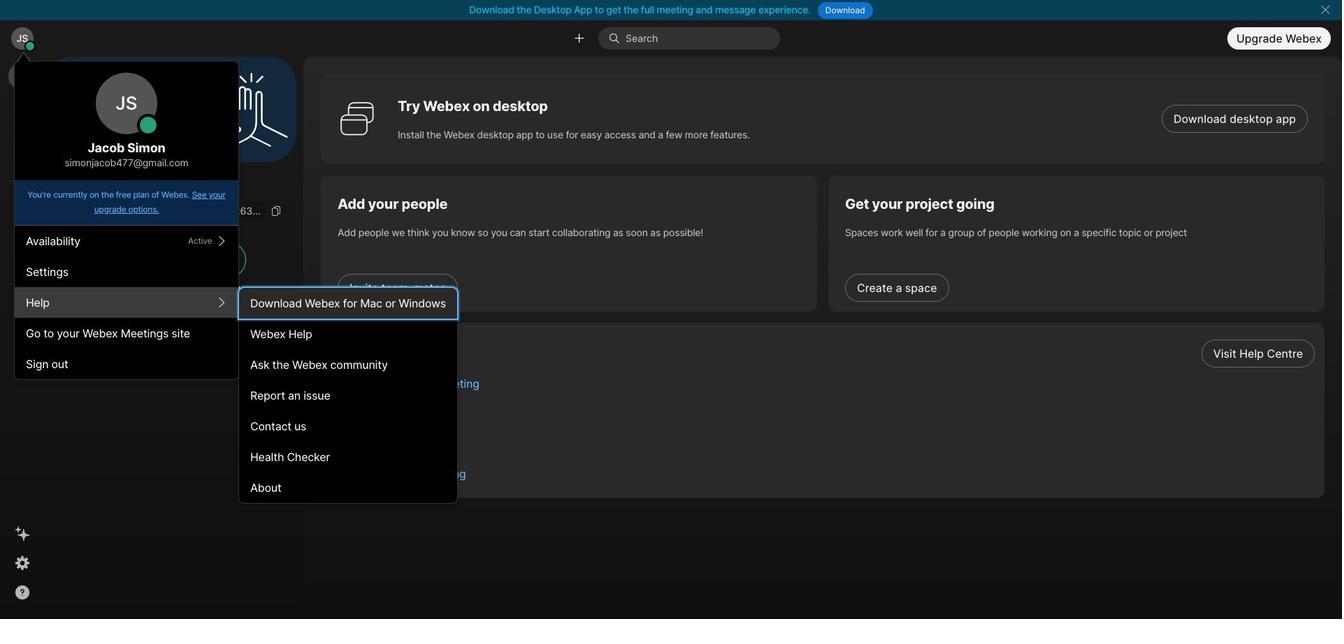 Task type: vqa. For each thing, say whether or not it's contained in the screenshot.
the devices tab on the top of the page
no



Task type: describe. For each thing, give the bounding box(es) containing it.
report an issue menu item
[[239, 380, 457, 411]]

4 list item from the top
[[328, 429, 1325, 459]]

5 list item from the top
[[328, 459, 1325, 489]]

ask the webex community menu item
[[239, 350, 457, 380]]

go to your webex meetings site menu item
[[15, 318, 238, 349]]

sign out menu item
[[15, 349, 238, 380]]

webex tab list
[[8, 62, 36, 213]]

two hands high-fiving image
[[209, 67, 293, 151]]

contact us menu item
[[239, 411, 457, 442]]

set status menu item
[[15, 226, 238, 257]]

1 list item from the top
[[328, 338, 1325, 369]]

help menu item
[[15, 287, 238, 318]]

2 list item from the top
[[328, 369, 1325, 399]]

arrow right_16 image
[[216, 236, 227, 247]]



Task type: locate. For each thing, give the bounding box(es) containing it.
health checker menu item
[[239, 442, 457, 473]]

settings menu item
[[15, 257, 238, 287]]

navigation
[[0, 57, 45, 620]]

None text field
[[56, 202, 266, 221]]

cancel_16 image
[[1320, 4, 1331, 15]]

webex help menu item
[[239, 319, 457, 350]]

about menu item
[[239, 473, 457, 503]]

3 list item from the top
[[328, 399, 1325, 429]]

list item
[[328, 338, 1325, 369], [328, 369, 1325, 399], [328, 399, 1325, 429], [328, 429, 1325, 459], [328, 459, 1325, 489]]

help menu
[[239, 288, 457, 503]]

arrow right_16 image
[[216, 297, 227, 308]]

profile settings menu menu bar
[[15, 226, 458, 504]]



